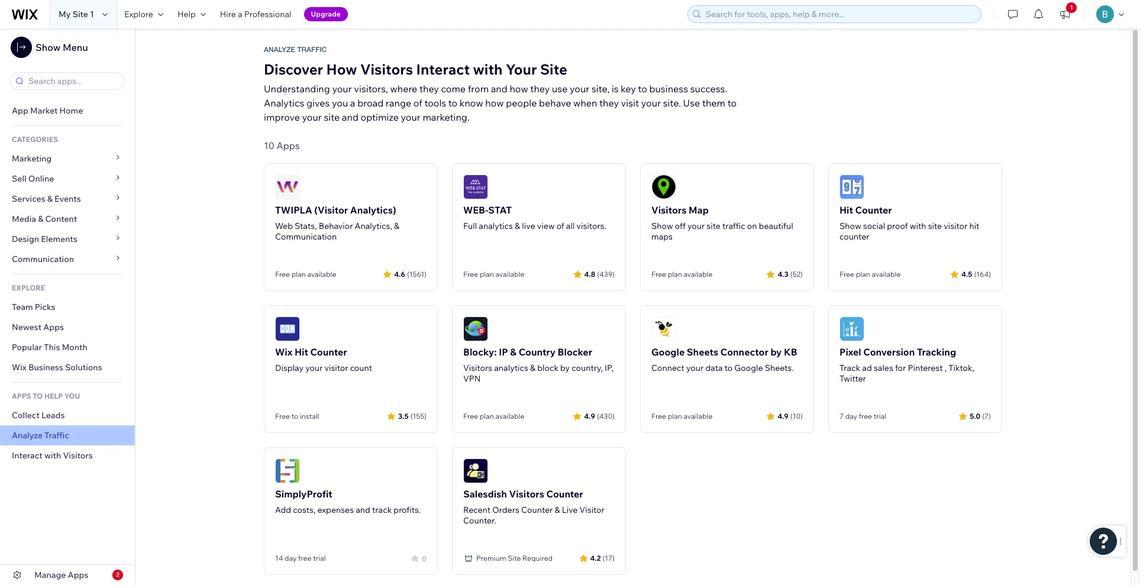 Task type: locate. For each thing, give the bounding box(es) containing it.
communication link
[[0, 249, 135, 269]]

trial for conversion
[[874, 412, 886, 421]]

kb
[[784, 346, 797, 358]]

upgrade button
[[304, 7, 348, 21]]

traffic
[[297, 46, 327, 54], [44, 430, 69, 441]]

0 horizontal spatial visitor
[[324, 363, 348, 373]]

to inside google sheets connector by kb connect your data to google sheets.
[[725, 363, 733, 373]]

free down counter
[[839, 270, 854, 279]]

1 horizontal spatial analyze traffic
[[264, 46, 327, 54]]

free for twipla
[[275, 270, 290, 279]]

0 horizontal spatial analyze
[[12, 430, 43, 441]]

a right hire
[[238, 9, 242, 20]]

success.
[[690, 83, 727, 95]]

visitor left count
[[324, 363, 348, 373]]

1 vertical spatial analytics
[[494, 363, 528, 373]]

(439)
[[597, 269, 615, 278]]

salesdish
[[463, 488, 507, 500]]

4.6
[[394, 269, 405, 278]]

0 horizontal spatial interact
[[12, 450, 42, 461]]

twipla (visitor analytics) logo image
[[275, 175, 300, 199]]

free plan available down vpn on the bottom left of page
[[463, 412, 524, 421]]

apps for 10 apps
[[277, 140, 300, 151]]

you
[[332, 97, 348, 109]]

collect
[[12, 410, 40, 421]]

2 horizontal spatial they
[[599, 97, 619, 109]]

hire a professional link
[[213, 0, 298, 28]]

free down maps
[[651, 270, 666, 279]]

day right 7
[[845, 412, 857, 421]]

0 horizontal spatial site
[[324, 111, 340, 123]]

google up connect
[[651, 346, 685, 358]]

free plan available for visitors
[[651, 270, 712, 279]]

site right premium
[[508, 554, 521, 563]]

available for country
[[495, 412, 524, 421]]

show inside visitors map show off your site traffic on beautiful maps
[[651, 221, 673, 231]]

behavior
[[319, 221, 353, 231]]

hit
[[839, 204, 853, 216], [295, 346, 308, 358]]

of left tools
[[413, 97, 422, 109]]

your
[[332, 83, 352, 95], [570, 83, 589, 95], [641, 97, 661, 109], [302, 111, 322, 123], [401, 111, 421, 123], [687, 221, 705, 231], [305, 363, 323, 373], [686, 363, 704, 373]]

0 vertical spatial free
[[859, 412, 872, 421]]

of left all
[[556, 221, 564, 231]]

track
[[839, 363, 860, 373]]

analytics
[[479, 221, 513, 231], [494, 363, 528, 373]]

day right 14
[[285, 554, 297, 563]]

1 vertical spatial trial
[[313, 554, 326, 563]]

of inside understanding your visitors, where they come from and how they use your site, is key to business success. analytics gives you a broad range of tools to know how people behave when they visit your site. use them to improve your site and optimize your marketing.
[[413, 97, 422, 109]]

1 horizontal spatial interact
[[416, 60, 470, 78]]

free plan available
[[275, 270, 336, 279], [463, 270, 524, 279], [651, 270, 712, 279], [839, 270, 901, 279], [463, 412, 524, 421], [651, 412, 712, 421]]

show left the off
[[651, 221, 673, 231]]

available down the off
[[684, 270, 712, 279]]

available for web
[[307, 270, 336, 279]]

0 horizontal spatial how
[[485, 97, 504, 109]]

0 vertical spatial traffic
[[297, 46, 327, 54]]

your down gives on the left top of the page
[[302, 111, 322, 123]]

pixel conversion tracking track ad sales for pinterest , tiktok, twitter
[[839, 346, 974, 384]]

7 day free trial
[[839, 412, 886, 421]]

free left install
[[275, 412, 290, 421]]

apps inside newest apps link
[[43, 322, 64, 332]]

available for off
[[684, 270, 712, 279]]

people
[[506, 97, 537, 109]]

1 horizontal spatial visitor
[[944, 221, 967, 231]]

available down behavior
[[307, 270, 336, 279]]

1 vertical spatial site
[[540, 60, 567, 78]]

services
[[12, 193, 45, 204]]

traffic up discover
[[297, 46, 327, 54]]

wix hit counter logo image
[[275, 317, 300, 341]]

site left traffic
[[707, 221, 720, 231]]

salesdish visitors counter logo image
[[463, 458, 488, 483]]

simplyprofit logo image
[[275, 458, 300, 483]]

14 day free trial
[[275, 554, 326, 563]]

how down from
[[485, 97, 504, 109]]

site right proof
[[928, 221, 942, 231]]

2 horizontal spatial with
[[910, 221, 926, 231]]

apps for newest apps
[[43, 322, 64, 332]]

google down connector
[[734, 363, 763, 373]]

4.9 left the "(430)" at the bottom right of page
[[584, 411, 595, 420]]

0 horizontal spatial traffic
[[44, 430, 69, 441]]

plan down stats,
[[291, 270, 306, 279]]

0 vertical spatial communication
[[275, 231, 337, 242]]

2 vertical spatial apps
[[68, 570, 88, 580]]

and down you
[[342, 111, 359, 123]]

0 horizontal spatial analyze traffic
[[12, 430, 69, 441]]

plan down counter
[[856, 270, 870, 279]]

(visitor
[[314, 204, 348, 216]]

wix inside sidebar element
[[12, 362, 27, 373]]

1 horizontal spatial 1
[[1070, 4, 1073, 11]]

1 vertical spatial with
[[910, 221, 926, 231]]

by
[[771, 346, 782, 358], [560, 363, 570, 373]]

visitors up orders
[[509, 488, 544, 500]]

site for required
[[508, 554, 521, 563]]

0 vertical spatial with
[[473, 60, 503, 78]]

1 horizontal spatial free
[[859, 412, 872, 421]]

trial for add
[[313, 554, 326, 563]]

1 vertical spatial and
[[342, 111, 359, 123]]

0 horizontal spatial of
[[413, 97, 422, 109]]

apps right 10
[[277, 140, 300, 151]]

twipla (visitor analytics) web stats, behavior analytics, & communication
[[275, 204, 399, 242]]

1 horizontal spatial show
[[651, 221, 673, 231]]

1 horizontal spatial trial
[[874, 412, 886, 421]]

of
[[413, 97, 422, 109], [556, 221, 564, 231]]

by inside blocky: ip & country blocker visitors analytics & block by country, ip, vpn
[[560, 363, 570, 373]]

free plan available for twipla
[[275, 270, 336, 279]]

on
[[747, 221, 757, 231]]

1 horizontal spatial day
[[845, 412, 857, 421]]

live
[[562, 505, 578, 515]]

0 vertical spatial analyze traffic
[[264, 46, 327, 54]]

1 vertical spatial wix
[[12, 362, 27, 373]]

1 horizontal spatial site
[[707, 221, 720, 231]]

visitors up the off
[[651, 204, 687, 216]]

1 vertical spatial of
[[556, 221, 564, 231]]

hit inside hit counter show social proof with site visitor hit counter
[[839, 204, 853, 216]]

1 horizontal spatial they
[[530, 83, 550, 95]]

traffic down 'leads'
[[44, 430, 69, 441]]

a inside understanding your visitors, where they come from and how they use your site, is key to business success. analytics gives you a broad range of tools to know how people behave when they visit your site. use them to improve your site and optimize your marketing.
[[350, 97, 355, 109]]

free for hit
[[839, 270, 854, 279]]

wix inside wix hit counter display your visitor count
[[275, 346, 292, 358]]

& right analytics,
[[394, 221, 399, 231]]

2 horizontal spatial apps
[[277, 140, 300, 151]]

wix
[[275, 346, 292, 358], [12, 362, 27, 373]]

0 vertical spatial wix
[[275, 346, 292, 358]]

0 vertical spatial apps
[[277, 140, 300, 151]]

show left menu at the left of the page
[[35, 41, 61, 53]]

0 horizontal spatial 4.9
[[584, 411, 595, 420]]

available down data
[[684, 412, 712, 421]]

0 vertical spatial visitor
[[944, 221, 967, 231]]

analyze up discover
[[264, 46, 295, 54]]

1 4.9 from the left
[[584, 411, 595, 420]]

visitors down the analyze traffic link
[[63, 450, 93, 461]]

0 vertical spatial analytics
[[479, 221, 513, 231]]

1 horizontal spatial a
[[350, 97, 355, 109]]

0 horizontal spatial communication
[[12, 254, 76, 264]]

apps right manage
[[68, 570, 88, 580]]

free right 7
[[859, 412, 872, 421]]

interact down collect
[[12, 450, 42, 461]]

1 horizontal spatial hit
[[839, 204, 853, 216]]

0 horizontal spatial site
[[73, 9, 88, 20]]

1 vertical spatial by
[[560, 363, 570, 373]]

counter
[[855, 204, 892, 216], [310, 346, 347, 358], [546, 488, 583, 500], [521, 505, 553, 515]]

& right "media"
[[38, 214, 43, 224]]

online
[[28, 173, 54, 184]]

menu
[[63, 41, 88, 53]]

& left 'live'
[[555, 505, 560, 515]]

0 vertical spatial of
[[413, 97, 422, 109]]

with inside hit counter show social proof with site visitor hit counter
[[910, 221, 926, 231]]

site right my
[[73, 9, 88, 20]]

sell online link
[[0, 169, 135, 189]]

free right 14
[[298, 554, 311, 563]]

analytics
[[264, 97, 304, 109]]

1 vertical spatial hit
[[295, 346, 308, 358]]

0 vertical spatial hit
[[839, 204, 853, 216]]

analyze traffic up discover
[[264, 46, 327, 54]]

0 horizontal spatial google
[[651, 346, 685, 358]]

your right the off
[[687, 221, 705, 231]]

0 vertical spatial day
[[845, 412, 857, 421]]

0 vertical spatial by
[[771, 346, 782, 358]]

to right data
[[725, 363, 733, 373]]

free plan available down connect
[[651, 412, 712, 421]]

with up from
[[473, 60, 503, 78]]

display
[[275, 363, 303, 373]]

site up use
[[540, 60, 567, 78]]

0 vertical spatial analyze
[[264, 46, 295, 54]]

app market home
[[12, 105, 83, 116]]

show left social
[[839, 221, 861, 231]]

view
[[537, 221, 555, 231]]

2 vertical spatial and
[[356, 505, 370, 515]]

0 vertical spatial site
[[73, 9, 88, 20]]

2 vertical spatial with
[[44, 450, 61, 461]]

analytics down ip
[[494, 363, 528, 373]]

your inside visitors map show off your site traffic on beautiful maps
[[687, 221, 705, 231]]

ad
[[862, 363, 872, 373]]

1 vertical spatial apps
[[43, 322, 64, 332]]

all
[[566, 221, 575, 231]]

4.9 left (10)
[[777, 411, 788, 420]]

newest apps
[[12, 322, 64, 332]]

analyze traffic
[[264, 46, 327, 54], [12, 430, 69, 441]]

hit up display
[[295, 346, 308, 358]]

trial right 7
[[874, 412, 886, 421]]

free plan available down counter
[[839, 270, 901, 279]]

4.8 (439)
[[584, 269, 615, 278]]

analyze traffic down collect leads
[[12, 430, 69, 441]]

they up tools
[[419, 83, 439, 95]]

collect leads
[[12, 410, 65, 421]]

with down the analyze traffic link
[[44, 450, 61, 461]]

1 horizontal spatial communication
[[275, 231, 337, 242]]

0 horizontal spatial free
[[298, 554, 311, 563]]

your up you
[[332, 83, 352, 95]]

communication down twipla
[[275, 231, 337, 242]]

0 horizontal spatial trial
[[313, 554, 326, 563]]

show inside show menu button
[[35, 41, 61, 53]]

1 horizontal spatial google
[[734, 363, 763, 373]]

wix down popular on the left bottom of the page
[[12, 362, 27, 373]]

0 horizontal spatial day
[[285, 554, 297, 563]]

google
[[651, 346, 685, 358], [734, 363, 763, 373]]

day for conversion
[[845, 412, 857, 421]]

2 horizontal spatial site
[[540, 60, 567, 78]]

plan
[[291, 270, 306, 279], [480, 270, 494, 279], [668, 270, 682, 279], [856, 270, 870, 279], [480, 412, 494, 421], [668, 412, 682, 421]]

1 horizontal spatial how
[[510, 83, 528, 95]]

sidebar element
[[0, 28, 135, 585]]

1 horizontal spatial of
[[556, 221, 564, 231]]

available down blocky: ip & country blocker visitors analytics & block by country, ip, vpn
[[495, 412, 524, 421]]

0 horizontal spatial hit
[[295, 346, 308, 358]]

1 vertical spatial analyze
[[12, 430, 43, 441]]

free plan available for hit
[[839, 270, 901, 279]]

analytics inside web-stat full analytics & live view of all visitors.
[[479, 221, 513, 231]]

marketing
[[12, 153, 52, 164]]

premium site required
[[476, 554, 553, 563]]

analyze down collect
[[12, 430, 43, 441]]

show for hit counter
[[839, 221, 861, 231]]

(1561)
[[407, 269, 427, 278]]

available down the live
[[495, 270, 524, 279]]

recent
[[463, 505, 490, 515]]

site
[[73, 9, 88, 20], [540, 60, 567, 78], [508, 554, 521, 563]]

counter inside hit counter show social proof with site visitor hit counter
[[855, 204, 892, 216]]

free plan available down maps
[[651, 270, 712, 279]]

to
[[638, 83, 647, 95], [448, 97, 457, 109], [727, 97, 737, 109], [725, 363, 733, 373], [291, 412, 298, 421]]

& inside web-stat full analytics & live view of all visitors.
[[515, 221, 520, 231]]

gives
[[306, 97, 330, 109]]

social
[[863, 221, 885, 231]]

0 vertical spatial interact
[[416, 60, 470, 78]]

apps for manage apps
[[68, 570, 88, 580]]

free down connect
[[651, 412, 666, 421]]

& left block
[[530, 363, 535, 373]]

0 horizontal spatial a
[[238, 9, 242, 20]]

1 vertical spatial traffic
[[44, 430, 69, 441]]

popular
[[12, 342, 42, 353]]

visitor left the hit
[[944, 221, 967, 231]]

traffic inside sidebar element
[[44, 430, 69, 441]]

analytics down stat
[[479, 221, 513, 231]]

1 vertical spatial analyze traffic
[[12, 430, 69, 441]]

0 horizontal spatial they
[[419, 83, 439, 95]]

analyze traffic inside sidebar element
[[12, 430, 69, 441]]

0 horizontal spatial apps
[[43, 322, 64, 332]]

by inside google sheets connector by kb connect your data to google sheets.
[[771, 346, 782, 358]]

free for blocky:
[[463, 412, 478, 421]]

free down vpn on the bottom left of page
[[463, 412, 478, 421]]

apps up the this
[[43, 322, 64, 332]]

1 horizontal spatial site
[[508, 554, 521, 563]]

events
[[54, 193, 81, 204]]

where
[[390, 83, 417, 95]]

1 horizontal spatial by
[[771, 346, 782, 358]]

sales
[[874, 363, 893, 373]]

home
[[59, 105, 83, 116]]

and inside simplyprofit add costs, expenses and track profits.
[[356, 505, 370, 515]]

free for wix
[[275, 412, 290, 421]]

show inside hit counter show social proof with site visitor hit counter
[[839, 221, 861, 231]]

wix up display
[[275, 346, 292, 358]]

a right you
[[350, 97, 355, 109]]

1 vertical spatial visitor
[[324, 363, 348, 373]]

with right proof
[[910, 221, 926, 231]]

and right from
[[491, 83, 508, 95]]

4.9 for blocker
[[584, 411, 595, 420]]

0 horizontal spatial show
[[35, 41, 61, 53]]

1 vertical spatial free
[[298, 554, 311, 563]]

visitors up visitors,
[[360, 60, 413, 78]]

they down is
[[599, 97, 619, 109]]

free plan available down stats,
[[275, 270, 336, 279]]

0 vertical spatial trial
[[874, 412, 886, 421]]

site inside visitors map show off your site traffic on beautiful maps
[[707, 221, 720, 231]]

0 horizontal spatial by
[[560, 363, 570, 373]]

hit down hit counter logo
[[839, 204, 853, 216]]

how
[[510, 83, 528, 95], [485, 97, 504, 109]]

and left track
[[356, 505, 370, 515]]

site down you
[[324, 111, 340, 123]]

available down proof
[[872, 270, 901, 279]]

plan up blocky: ip & country blocker logo on the bottom left of page
[[480, 270, 494, 279]]

free for web-
[[463, 270, 478, 279]]

they left use
[[530, 83, 550, 95]]

1 horizontal spatial apps
[[68, 570, 88, 580]]

your right display
[[305, 363, 323, 373]]

1 vertical spatial how
[[485, 97, 504, 109]]

1 vertical spatial communication
[[12, 254, 76, 264]]

by left kb
[[771, 346, 782, 358]]

tools
[[424, 97, 446, 109]]

google sheets connector by kb logo image
[[651, 317, 676, 341]]

free plan available for google
[[651, 412, 712, 421]]

off
[[675, 221, 686, 231]]

plan for blocky:
[[480, 412, 494, 421]]

2 horizontal spatial site
[[928, 221, 942, 231]]

trial right 14
[[313, 554, 326, 563]]

plan down maps
[[668, 270, 682, 279]]

full
[[463, 221, 477, 231]]

costs,
[[293, 505, 316, 515]]

day for add
[[285, 554, 297, 563]]

14
[[275, 554, 283, 563]]

free for visitors
[[651, 270, 666, 279]]

,
[[945, 363, 947, 373]]

free plan available down full
[[463, 270, 524, 279]]

2 vertical spatial site
[[508, 554, 521, 563]]

1 vertical spatial interact
[[12, 450, 42, 461]]

1 inside button
[[1070, 4, 1073, 11]]

1 vertical spatial day
[[285, 554, 297, 563]]

2 4.9 from the left
[[777, 411, 788, 420]]

1 vertical spatial a
[[350, 97, 355, 109]]

services & events link
[[0, 189, 135, 209]]

communication down the design elements
[[12, 254, 76, 264]]

plan for web-
[[480, 270, 494, 279]]

plan down connect
[[668, 412, 682, 421]]

1 horizontal spatial 4.9
[[777, 411, 788, 420]]

0 horizontal spatial with
[[44, 450, 61, 461]]

visitors down blocky:
[[463, 363, 492, 373]]

your down sheets
[[686, 363, 704, 373]]

visitor
[[944, 221, 967, 231], [324, 363, 348, 373]]

this
[[44, 342, 60, 353]]

web-
[[463, 204, 488, 216]]

free down the web
[[275, 270, 290, 279]]

help
[[44, 392, 63, 401]]

site inside understanding your visitors, where they come from and how they use your site, is key to business success. analytics gives you a broad range of tools to know how people behave when they visit your site. use them to improve your site and optimize your marketing.
[[324, 111, 340, 123]]

1 horizontal spatial traffic
[[297, 46, 327, 54]]

by right block
[[560, 363, 570, 373]]

picks
[[35, 302, 55, 312]]

show
[[35, 41, 61, 53], [651, 221, 673, 231], [839, 221, 861, 231]]

0 horizontal spatial 1
[[90, 9, 94, 20]]

0 horizontal spatial wix
[[12, 362, 27, 373]]

1 horizontal spatial wix
[[275, 346, 292, 358]]

0 vertical spatial how
[[510, 83, 528, 95]]

2 horizontal spatial show
[[839, 221, 861, 231]]

(52)
[[790, 269, 803, 278]]

trial
[[874, 412, 886, 421], [313, 554, 326, 563]]



Task type: vqa. For each thing, say whether or not it's contained in the screenshot.


Task type: describe. For each thing, give the bounding box(es) containing it.
interact with visitors link
[[0, 445, 135, 466]]

from
[[468, 83, 489, 95]]

market
[[30, 105, 58, 116]]

communication inside communication link
[[12, 254, 76, 264]]

install
[[300, 412, 319, 421]]

stats,
[[295, 221, 317, 231]]

visitors inside salesdish visitors counter recent orders counter & live visitor counter.
[[509, 488, 544, 500]]

1 horizontal spatial with
[[473, 60, 503, 78]]

blocker
[[558, 346, 592, 358]]

media
[[12, 214, 36, 224]]

& left events
[[47, 193, 53, 204]]

connect
[[651, 363, 684, 373]]

how
[[326, 60, 357, 78]]

profits.
[[394, 505, 421, 515]]

free plan available for blocky:
[[463, 412, 524, 421]]

to right them
[[727, 97, 737, 109]]

hit counter logo image
[[839, 175, 864, 199]]

tiktok,
[[948, 363, 974, 373]]

explore
[[124, 9, 153, 20]]

your inside google sheets connector by kb connect your data to google sheets.
[[686, 363, 704, 373]]

tracking
[[917, 346, 956, 358]]

wix for business
[[12, 362, 27, 373]]

free for google
[[651, 412, 666, 421]]

discover
[[264, 60, 323, 78]]

visitors inside visitors map show off your site traffic on beautiful maps
[[651, 204, 687, 216]]

upgrade
[[311, 9, 341, 18]]

with inside sidebar element
[[44, 450, 61, 461]]

0 vertical spatial a
[[238, 9, 242, 20]]

to right "key"
[[638, 83, 647, 95]]

analyze inside sidebar element
[[12, 430, 43, 441]]

Search for tools, apps, help & more... field
[[702, 6, 977, 22]]

counter
[[839, 231, 869, 242]]

analytics,
[[355, 221, 392, 231]]

media & content link
[[0, 209, 135, 229]]

connector
[[720, 346, 768, 358]]

3.5 (155)
[[398, 411, 427, 420]]

wix for hit
[[275, 346, 292, 358]]

range
[[386, 97, 411, 109]]

come
[[441, 83, 466, 95]]

4.2 (17)
[[590, 553, 615, 562]]

Search apps... field
[[25, 73, 121, 89]]

beautiful
[[759, 221, 793, 231]]

site for 1
[[73, 9, 88, 20]]

visitors.
[[577, 221, 606, 231]]

hit
[[969, 221, 979, 231]]

manage apps
[[34, 570, 88, 580]]

10 apps
[[264, 140, 300, 151]]

services & events
[[12, 193, 81, 204]]

available for by
[[684, 412, 712, 421]]

visitors inside interact with visitors link
[[63, 450, 93, 461]]

pixel conversion tracking logo image
[[839, 317, 864, 341]]

wix business solutions
[[12, 362, 102, 373]]

use
[[552, 83, 568, 95]]

plan for hit
[[856, 270, 870, 279]]

professional
[[244, 9, 291, 20]]

key
[[621, 83, 636, 95]]

newest
[[12, 322, 41, 332]]

blocky: ip & country blocker logo image
[[463, 317, 488, 341]]

2
[[116, 571, 119, 579]]

3.5
[[398, 411, 409, 420]]

hit inside wix hit counter display your visitor count
[[295, 346, 308, 358]]

available for analytics
[[495, 270, 524, 279]]

(430)
[[597, 411, 615, 420]]

1 vertical spatial google
[[734, 363, 763, 373]]

to down come
[[448, 97, 457, 109]]

blocky: ip & country blocker visitors analytics & block by country, ip, vpn
[[463, 346, 614, 384]]

your inside wix hit counter display your visitor count
[[305, 363, 323, 373]]

0 vertical spatial google
[[651, 346, 685, 358]]

& inside salesdish visitors counter recent orders counter & live visitor counter.
[[555, 505, 560, 515]]

country
[[519, 346, 556, 358]]

manage
[[34, 570, 66, 580]]

show for visitors map
[[651, 221, 673, 231]]

block
[[537, 363, 558, 373]]

5.0 (7)
[[970, 411, 991, 420]]

maps
[[651, 231, 673, 242]]

interact inside sidebar element
[[12, 450, 42, 461]]

1 horizontal spatial analyze
[[264, 46, 295, 54]]

leads
[[41, 410, 65, 421]]

stat
[[488, 204, 512, 216]]

web-stat logo image
[[463, 175, 488, 199]]

your down range
[[401, 111, 421, 123]]

simplyprofit
[[275, 488, 332, 500]]

4.9 for kb
[[777, 411, 788, 420]]

visitor inside wix hit counter display your visitor count
[[324, 363, 348, 373]]

sell
[[12, 173, 26, 184]]

(17)
[[603, 553, 615, 562]]

site,
[[592, 83, 610, 95]]

apps to help you
[[12, 392, 80, 401]]

premium
[[476, 554, 506, 563]]

plan for google
[[668, 412, 682, 421]]

team
[[12, 302, 33, 312]]

site inside hit counter show social proof with site visitor hit counter
[[928, 221, 942, 231]]

month
[[62, 342, 87, 353]]

(155)
[[410, 411, 427, 420]]

of inside web-stat full analytics & live view of all visitors.
[[556, 221, 564, 231]]

visitors inside blocky: ip & country blocker visitors analytics & block by country, ip, vpn
[[463, 363, 492, 373]]

hire
[[220, 9, 236, 20]]

broad
[[357, 97, 384, 109]]

your
[[506, 60, 537, 78]]

show menu
[[35, 41, 88, 53]]

plan for twipla
[[291, 270, 306, 279]]

pixel
[[839, 346, 861, 358]]

analytics inside blocky: ip & country blocker visitors analytics & block by country, ip, vpn
[[494, 363, 528, 373]]

4.3 (52)
[[778, 269, 803, 278]]

business
[[28, 362, 63, 373]]

0 vertical spatial and
[[491, 83, 508, 95]]

communication inside twipla (visitor analytics) web stats, behavior analytics, & communication
[[275, 231, 337, 242]]

your left the site.
[[641, 97, 661, 109]]

visitor
[[580, 505, 605, 515]]

visitor inside hit counter show social proof with site visitor hit counter
[[944, 221, 967, 231]]

hit counter show social proof with site visitor hit counter
[[839, 204, 979, 242]]

my site 1
[[59, 9, 94, 20]]

(164)
[[974, 269, 991, 278]]

twitter
[[839, 373, 866, 384]]

optimize
[[361, 111, 399, 123]]

free for add
[[298, 554, 311, 563]]

show menu button
[[11, 37, 88, 58]]

your up when
[[570, 83, 589, 95]]

to left install
[[291, 412, 298, 421]]

understanding
[[264, 83, 330, 95]]

data
[[705, 363, 723, 373]]

web-stat full analytics & live view of all visitors.
[[463, 204, 606, 231]]

track
[[372, 505, 392, 515]]

free for conversion
[[859, 412, 872, 421]]

map
[[689, 204, 709, 216]]

& inside twipla (visitor analytics) web stats, behavior analytics, & communication
[[394, 221, 399, 231]]

counter inside wix hit counter display your visitor count
[[310, 346, 347, 358]]

7
[[839, 412, 844, 421]]

4.8
[[584, 269, 595, 278]]

discover how visitors interact with your site
[[264, 60, 567, 78]]

& right ip
[[510, 346, 517, 358]]

free plan available for web-
[[463, 270, 524, 279]]

proof
[[887, 221, 908, 231]]

behave
[[539, 97, 571, 109]]

elements
[[41, 234, 77, 244]]

(7)
[[982, 411, 991, 420]]

wix hit counter display your visitor count
[[275, 346, 372, 373]]

4.5
[[961, 269, 972, 278]]

twipla
[[275, 204, 312, 216]]

help button
[[170, 0, 213, 28]]

visitors map logo image
[[651, 175, 676, 199]]

available for social
[[872, 270, 901, 279]]

plan for visitors
[[668, 270, 682, 279]]

4.6 (1561)
[[394, 269, 427, 278]]

salesdish visitors counter recent orders counter & live visitor counter.
[[463, 488, 605, 526]]

count
[[350, 363, 372, 373]]



